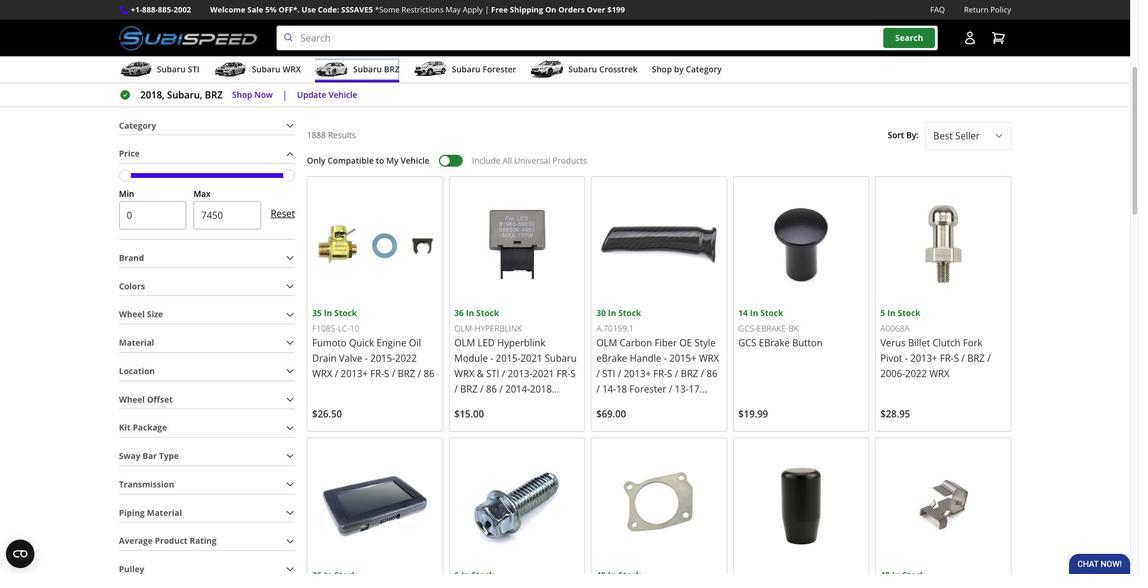 Task type: describe. For each thing, give the bounding box(es) containing it.
- inside 36 in stock olm-hyperblink olm led hyperblink module - 2015-2021 subaru wrx & sti / 2013-2021 fr-s / brz / 86 / 2014-2018 forester / 2013-2017 crosstrek / 2012-2016 impreza / 2010-2014 outback
[[490, 352, 494, 365]]

over
[[587, 4, 605, 15]]

1 vertical spatial |
[[282, 88, 288, 102]]

update vehicle button
[[297, 88, 357, 102]]

lips
[[512, 54, 527, 65]]

only
[[307, 155, 326, 166]]

impreza
[[454, 429, 491, 442]]

carbon
[[620, 337, 652, 350]]

forester inside 36 in stock olm-hyperblink olm led hyperblink module - 2015-2021 subaru wrx & sti / 2013-2021 fr-s / brz / 86 / 2014-2018 forester / 2013-2017 crosstrek / 2012-2016 impreza / 2010-2014 outback
[[454, 398, 491, 411]]

drain
[[312, 352, 337, 365]]

free
[[491, 4, 508, 15]]

subaru inside 36 in stock olm-hyperblink olm led hyperblink module - 2015-2021 subaru wrx & sti / 2013-2021 fr-s / brz / 86 / 2014-2018 forester / 2013-2017 crosstrek / 2012-2016 impreza / 2010-2014 outback
[[545, 352, 577, 365]]

grimmspeed turbo to downpipe gasket - 2015-2021 subaru wrx image
[[596, 443, 722, 569]]

gcs
[[739, 337, 757, 350]]

include all universal products
[[472, 155, 587, 166]]

olm inside 30 in stock a.70159.1 olm carbon fiber oe style ebrake handle - 2015+ wrx / sti / 2013+ fr-s / brz / 86 / 14-18 forester / 13-17 crosstrek
[[596, 337, 617, 350]]

1 horizontal spatial vehicle
[[401, 155, 430, 166]]

bar
[[143, 450, 157, 462]]

fog lights
[[716, 54, 753, 65]]

a subaru forester thumbnail image image
[[414, 61, 447, 78]]

average product rating
[[119, 535, 217, 547]]

2022 inside 35 in stock f108s-lc-10 fumoto quick engine oil drain valve - 2015-2022 wrx / 2013+ fr-s / brz / 86
[[395, 352, 417, 365]]

crosstrek inside 30 in stock a.70159.1 olm carbon fiber oe style ebrake handle - 2015+ wrx / sti / 2013+ fr-s / brz / 86 / 14-18 forester / 13-17 crosstrek
[[596, 398, 639, 411]]

stock for lc-
[[334, 308, 357, 319]]

stock for verus
[[898, 308, 921, 319]]

colors button
[[119, 277, 295, 296]]

30 in stock a.70159.1 olm carbon fiber oe style ebrake handle - 2015+ wrx / sti / 2013+ fr-s / brz / 86 / 14-18 forester / 13-17 crosstrek
[[596, 308, 719, 411]]

Max text field
[[194, 201, 261, 229]]

wheel for wheel offset
[[119, 394, 145, 405]]

& inside button
[[397, 54, 402, 65]]

subaru,
[[167, 88, 202, 102]]

fumoto
[[312, 337, 347, 350]]

shop now
[[232, 89, 273, 100]]

2015- inside 36 in stock olm-hyperblink olm led hyperblink module - 2015-2021 subaru wrx & sti / 2013-2021 fr-s / brz / 86 / 2014-2018 forester / 2013-2017 crosstrek / 2012-2016 impreza / 2010-2014 outback
[[496, 352, 521, 365]]

gcs-
[[739, 323, 757, 334]]

30
[[596, 308, 606, 319]]

spoilers
[[366, 54, 395, 65]]

kit
[[119, 422, 131, 433]]

brz inside 30 in stock a.70159.1 olm carbon fiber oe style ebrake handle - 2015+ wrx / sti / 2013+ fr-s / brz / 86 / 14-18 forester / 13-17 crosstrek
[[681, 367, 698, 381]]

search
[[895, 32, 923, 44]]

sti inside subaru sti dropdown button
[[188, 64, 200, 75]]

brz right subaru,
[[205, 88, 223, 102]]

1888 results
[[307, 130, 356, 141]]

ebrake-
[[757, 323, 789, 334]]

turbos button
[[119, 5, 222, 79]]

piping
[[119, 507, 145, 518]]

wheel size button
[[119, 306, 295, 324]]

Min text field
[[119, 201, 187, 229]]

engine
[[377, 337, 406, 350]]

subaru flange bolt image
[[454, 443, 580, 569]]

*some
[[375, 4, 400, 15]]

location
[[119, 365, 155, 377]]

fork
[[963, 337, 983, 350]]

fuel injectors
[[259, 54, 308, 65]]

return policy
[[964, 4, 1011, 15]]

wrx inside 36 in stock olm-hyperblink olm led hyperblink module - 2015-2021 subaru wrx & sti / 2013-2021 fr-s / brz / 86 / 2014-2018 forester / 2013-2017 crosstrek / 2012-2016 impreza / 2010-2014 outback
[[454, 367, 474, 381]]

exhaust headers and manifolds image
[[571, 6, 673, 49]]

clutch
[[933, 337, 961, 350]]

size
[[147, 309, 163, 320]]

5%
[[265, 4, 277, 15]]

valve
[[339, 352, 362, 365]]

ebrake
[[596, 352, 627, 365]]

subaru crosstrek button
[[531, 59, 638, 83]]

fr- inside 36 in stock olm-hyperblink olm led hyperblink module - 2015-2021 subaru wrx & sti / 2013-2021 fr-s / brz / 86 / 2014-2018 forester / 2013-2017 crosstrek / 2012-2016 impreza / 2010-2014 outback
[[557, 367, 571, 381]]

front lips image
[[458, 6, 560, 49]]

brz inside 5 in stock a0068a verus billet clutch fork pivot - 2013+ fr-s / brz / 2006-2022 wrx
[[968, 352, 985, 365]]

fiber
[[655, 337, 677, 350]]

category
[[686, 64, 722, 75]]

0 vertical spatial 2021
[[521, 352, 542, 365]]

update
[[297, 89, 326, 100]]

forester inside 30 in stock a.70159.1 olm carbon fiber oe style ebrake handle - 2015+ wrx / sti / 2013+ fr-s / brz / 86 / 14-18 forester / 13-17 crosstrek
[[630, 383, 667, 396]]

wheel for wheel size
[[119, 309, 145, 320]]

2012-
[[505, 414, 530, 427]]

products
[[553, 155, 587, 166]]

sort by:
[[888, 130, 919, 141]]

35
[[312, 308, 322, 319]]

wheels image
[[796, 6, 898, 49]]

2014-
[[505, 383, 530, 396]]

shop by category button
[[652, 59, 722, 83]]

wrx inside 35 in stock f108s-lc-10 fumoto quick engine oil drain valve - 2015-2022 wrx / 2013+ fr-s / brz / 86
[[312, 367, 332, 381]]

olm led hyperblink module - 2015-2021 subaru wrx & sti / 2013-2021 fr-s / brz / 86 / 2014-2018 forester / 2013-2017 crosstrek / 2012-2016 impreza / 2010-2014 outback image
[[454, 182, 580, 307]]

$15.00
[[454, 408, 484, 421]]

36 in stock olm-hyperblink olm led hyperblink module - 2015-2021 subaru wrx & sti / 2013-2021 fr-s / brz / 86 / 2014-2018 forester / 2013-2017 crosstrek / 2012-2016 impreza / 2010-2014 outback
[[454, 308, 577, 458]]

module
[[454, 352, 488, 365]]

front lips
[[491, 54, 527, 65]]

and
[[646, 54, 660, 65]]

style
[[695, 337, 716, 350]]

button image
[[963, 31, 977, 45]]

exhaust headers and manifolds
[[583, 54, 660, 77]]

$28.95
[[881, 408, 910, 421]]

faq
[[930, 4, 945, 15]]

front
[[491, 54, 510, 65]]

compatible
[[328, 155, 374, 166]]

Select... button
[[926, 121, 1011, 150]]

vehicle inside update vehicle button
[[329, 89, 357, 100]]

wrx inside 5 in stock a0068a verus billet clutch fork pivot - 2013+ fr-s / brz / 2006-2022 wrx
[[930, 368, 950, 381]]

2018
[[530, 383, 552, 396]]

shipping
[[510, 4, 543, 15]]

by:
[[907, 130, 919, 141]]

maximum slider
[[283, 170, 295, 182]]

outback
[[454, 445, 492, 458]]

hyperblink
[[475, 323, 522, 334]]

a subaru wrx thumbnail image image
[[214, 61, 247, 78]]

spoilers & wings button
[[344, 5, 448, 79]]

35 in stock f108s-lc-10 fumoto quick engine oil drain valve - 2015-2022 wrx / 2013+ fr-s / brz / 86
[[312, 308, 435, 381]]

brz inside 36 in stock olm-hyperblink olm led hyperblink module - 2015-2021 subaru wrx & sti / 2013-2021 fr-s / brz / 86 / 2014-2018 forester / 2013-2017 crosstrek / 2012-2016 impreza / 2010-2014 outback
[[460, 383, 478, 396]]

reset button
[[271, 199, 295, 228]]

brand button
[[119, 249, 295, 267]]

14-
[[602, 383, 616, 396]]

wheel size
[[119, 309, 163, 320]]

1 vertical spatial 2021
[[533, 367, 554, 381]]

rating
[[190, 535, 217, 547]]

update vehicle
[[297, 89, 357, 100]]

1 horizontal spatial |
[[485, 4, 489, 15]]

may
[[446, 4, 461, 15]]

36
[[454, 308, 464, 319]]

subaru brz button
[[315, 59, 400, 83]]

crosstrek inside 36 in stock olm-hyperblink olm led hyperblink module - 2015-2021 subaru wrx & sti / 2013-2021 fr-s / brz / 86 / 2014-2018 forester / 2013-2017 crosstrek / 2012-2016 impreza / 2010-2014 outback
[[454, 414, 497, 427]]

olm carbon fiber oe style ebrake handle - 2015+ wrx / sti / 2013+ fr-s / brz / 86 / 14-18 forester / 13-17 crosstrek image
[[596, 182, 722, 307]]

s inside 5 in stock a0068a verus billet clutch fork pivot - 2013+ fr-s / brz / 2006-2022 wrx
[[954, 352, 959, 365]]

open widget image
[[6, 540, 34, 568]]

fog lights button
[[683, 5, 786, 79]]

my
[[386, 155, 399, 166]]

s inside 36 in stock olm-hyperblink olm led hyperblink module - 2015-2021 subaru wrx & sti / 2013-2021 fr-s / brz / 86 / 2014-2018 forester / 2013-2017 crosstrek / 2012-2016 impreza / 2010-2014 outback
[[571, 367, 576, 381]]

code:
[[318, 4, 339, 15]]

2014
[[524, 429, 545, 442]]

$199
[[607, 4, 625, 15]]

in for lc-
[[324, 308, 332, 319]]

average
[[119, 535, 153, 547]]

brz inside 35 in stock f108s-lc-10 fumoto quick engine oil drain valve - 2015-2022 wrx / 2013+ fr-s / brz / 86
[[398, 367, 415, 381]]

clip c 86 sidemarker image
[[881, 443, 1006, 569]]



Task type: vqa. For each thing, say whether or not it's contained in the screenshot.


Task type: locate. For each thing, give the bounding box(es) containing it.
4 in from the left
[[750, 308, 758, 319]]

in right 36
[[466, 308, 474, 319]]

verus billet clutch fork pivot - 2013+ fr-s / brz / 2006-2022 wrx image
[[881, 182, 1006, 307]]

stock up hyperblink
[[476, 308, 499, 319]]

stock up lc-
[[334, 308, 357, 319]]

olm down olm-
[[454, 337, 475, 350]]

0 vertical spatial 2022
[[395, 352, 417, 365]]

billet
[[908, 337, 930, 350]]

material up average product rating
[[147, 507, 182, 518]]

1 horizontal spatial 2013+
[[624, 367, 651, 381]]

shop left now
[[232, 89, 252, 100]]

2013+ inside 5 in stock a0068a verus billet clutch fork pivot - 2013+ fr-s / brz / 2006-2022 wrx
[[911, 352, 938, 365]]

$26.50
[[312, 408, 342, 421]]

- inside 35 in stock f108s-lc-10 fumoto quick engine oil drain valve - 2015-2022 wrx / 2013+ fr-s / brz / 86
[[365, 352, 368, 365]]

2021 down hyperblink
[[521, 352, 542, 365]]

+1-888-885-2002
[[131, 4, 191, 15]]

category button
[[119, 117, 295, 135]]

wrx inside 30 in stock a.70159.1 olm carbon fiber oe style ebrake handle - 2015+ wrx / sti / 2013+ fr-s / brz / 86 / 14-18 forester / 13-17 crosstrek
[[699, 352, 719, 365]]

wheel offset button
[[119, 391, 295, 409]]

welcome
[[210, 4, 245, 15]]

/
[[962, 352, 965, 365], [987, 352, 991, 365], [335, 367, 338, 381], [392, 367, 395, 381], [418, 367, 421, 381], [502, 367, 505, 381], [596, 367, 600, 381], [618, 367, 621, 381], [675, 367, 678, 381], [701, 367, 704, 381], [454, 383, 458, 396], [480, 383, 484, 396], [499, 383, 503, 396], [596, 383, 600, 396], [669, 383, 673, 396], [494, 398, 497, 411], [499, 414, 503, 427], [493, 429, 497, 442]]

sort
[[888, 130, 904, 141]]

wrx
[[283, 64, 301, 75], [699, 352, 719, 365], [312, 367, 332, 381], [454, 367, 474, 381], [930, 368, 950, 381]]

wrx right fuel
[[283, 64, 301, 75]]

subaru for subaru crosstrek
[[568, 64, 597, 75]]

offset
[[147, 394, 173, 405]]

shop now link
[[232, 88, 273, 102]]

tomei type-s duracon shift knob - 2004+ wrx / sti / 2013+ fr-s / brz / 86 image
[[739, 443, 864, 569]]

a subaru brz thumbnail image image
[[315, 61, 348, 78]]

888-
[[142, 4, 158, 15]]

vehicle
[[329, 89, 357, 100], [401, 155, 430, 166]]

transmission button
[[119, 476, 295, 494]]

package
[[133, 422, 167, 433]]

- down led
[[490, 352, 494, 365]]

fr- inside 30 in stock a.70159.1 olm carbon fiber oe style ebrake handle - 2015+ wrx / sti / 2013+ fr-s / brz / 86 / 14-18 forester / 13-17 crosstrek
[[654, 367, 667, 381]]

subaru crosstrek
[[568, 64, 638, 75]]

transmission
[[119, 479, 174, 490]]

sti down module in the left bottom of the page
[[486, 367, 499, 381]]

2015- inside 35 in stock f108s-lc-10 fumoto quick engine oil drain valve - 2015-2022 wrx / 2013+ fr-s / brz / 86
[[370, 352, 395, 365]]

1 horizontal spatial olm
[[596, 337, 617, 350]]

shop inside shop by category dropdown button
[[652, 64, 672, 75]]

3 in from the left
[[608, 308, 616, 319]]

2022 down oil
[[395, 352, 417, 365]]

subaru for subaru wrx
[[252, 64, 281, 75]]

oe
[[680, 337, 692, 350]]

in for hyperblink
[[466, 308, 474, 319]]

brz inside dropdown button
[[384, 64, 400, 75]]

stock inside 36 in stock olm-hyperblink olm led hyperblink module - 2015-2021 subaru wrx & sti / 2013-2021 fr-s / brz / 86 / 2014-2018 forester / 2013-2017 crosstrek / 2012-2016 impreza / 2010-2014 outback
[[476, 308, 499, 319]]

0 horizontal spatial 2013+
[[341, 367, 368, 381]]

0 vertical spatial vehicle
[[329, 89, 357, 100]]

2 vertical spatial forester
[[454, 398, 491, 411]]

brz up $15.00
[[460, 383, 478, 396]]

subispeed logo image
[[119, 26, 257, 51]]

- inside 30 in stock a.70159.1 olm carbon fiber oe style ebrake handle - 2015+ wrx / sti / 2013+ fr-s / brz / 86 / 14-18 forester / 13-17 crosstrek
[[664, 352, 667, 365]]

1 horizontal spatial shop
[[652, 64, 672, 75]]

forester inside dropdown button
[[483, 64, 516, 75]]

in inside 35 in stock f108s-lc-10 fumoto quick engine oil drain valve - 2015-2022 wrx / 2013+ fr-s / brz / 86
[[324, 308, 332, 319]]

subaru forester
[[452, 64, 516, 75]]

86 inside 35 in stock f108s-lc-10 fumoto quick engine oil drain valve - 2015-2022 wrx / 2013+ fr-s / brz / 86
[[424, 367, 435, 381]]

vehicle right my
[[401, 155, 430, 166]]

wrx down clutch
[[930, 368, 950, 381]]

- inside 5 in stock a0068a verus billet clutch fork pivot - 2013+ fr-s / brz / 2006-2022 wrx
[[905, 352, 908, 365]]

product
[[155, 535, 188, 547]]

shop inside shop now link
[[232, 89, 252, 100]]

quick
[[349, 337, 374, 350]]

3 - from the left
[[664, 352, 667, 365]]

olm-
[[454, 323, 475, 334]]

2015-
[[370, 352, 395, 365], [496, 352, 521, 365]]

stock up the a.70159.1
[[618, 308, 641, 319]]

1 vertical spatial 2022
[[905, 368, 927, 381]]

2 - from the left
[[490, 352, 494, 365]]

stock inside 5 in stock a0068a verus billet clutch fork pivot - 2013+ fr-s / brz / 2006-2022 wrx
[[898, 308, 921, 319]]

welcome sale 5% off*. use code: sssave5
[[210, 4, 373, 15]]

subaru for subaru forester
[[452, 64, 481, 75]]

fog lights image
[[683, 6, 785, 49]]

sti for olm carbon fiber oe style ebrake handle - 2015+ wrx / sti / 2013+ fr-s / brz / 86 / 14-18 forester / 13-17 crosstrek
[[602, 367, 615, 381]]

1 olm from the left
[[454, 337, 475, 350]]

subaru right a subaru brz thumbnail image
[[353, 64, 382, 75]]

include
[[472, 155, 501, 166]]

1 horizontal spatial 86
[[486, 383, 497, 396]]

restrictions
[[402, 4, 444, 15]]

stock for olm
[[618, 308, 641, 319]]

subaru up 2018
[[545, 352, 577, 365]]

2013+ down valve
[[341, 367, 368, 381]]

2 horizontal spatial sti
[[602, 367, 615, 381]]

2013+ for olm carbon fiber oe style ebrake handle - 2015+ wrx / sti / 2013+ fr-s / brz / 86 / 14-18 forester / 13-17 crosstrek
[[624, 367, 651, 381]]

0 vertical spatial 2013-
[[508, 367, 533, 381]]

crosstrek inside dropdown button
[[599, 64, 638, 75]]

a subaru sti thumbnail image image
[[119, 61, 152, 78]]

2013+ for fumoto quick engine oil drain valve - 2015-2022 wrx / 2013+ fr-s / brz / 86
[[341, 367, 368, 381]]

0 vertical spatial shop
[[652, 64, 672, 75]]

olm up ebrake
[[596, 337, 617, 350]]

wrx down drain
[[312, 367, 332, 381]]

stock inside 30 in stock a.70159.1 olm carbon fiber oe style ebrake handle - 2015+ wrx / sti / 2013+ fr-s / brz / 86 / 14-18 forester / 13-17 crosstrek
[[618, 308, 641, 319]]

handle
[[630, 352, 661, 365]]

2 olm from the left
[[596, 337, 617, 350]]

turbos
[[158, 54, 183, 65]]

wrx down style
[[699, 352, 719, 365]]

price
[[119, 148, 140, 159]]

1 horizontal spatial sti
[[486, 367, 499, 381]]

subaru sti
[[157, 64, 200, 75]]

material up the "location" at the bottom of the page
[[119, 337, 154, 348]]

turbos image
[[120, 6, 222, 49]]

1 vertical spatial &
[[477, 367, 484, 381]]

0 horizontal spatial shop
[[232, 89, 252, 100]]

brz left wings
[[384, 64, 400, 75]]

in right 5
[[888, 308, 896, 319]]

2022
[[395, 352, 417, 365], [905, 368, 927, 381]]

0 horizontal spatial 2015-
[[370, 352, 395, 365]]

injectors
[[276, 54, 308, 65]]

brand
[[119, 252, 144, 263]]

subaru inside "dropdown button"
[[252, 64, 281, 75]]

5 in stock a0068a verus billet clutch fork pivot - 2013+ fr-s / brz / 2006-2022 wrx
[[881, 308, 991, 381]]

1 vertical spatial wheel
[[119, 394, 145, 405]]

2013+ down handle
[[624, 367, 651, 381]]

86 for wrx
[[707, 367, 718, 381]]

1 vertical spatial 2013-
[[500, 398, 525, 411]]

wings
[[404, 54, 426, 65]]

2013- up 2014-
[[508, 367, 533, 381]]

sti
[[188, 64, 200, 75], [486, 367, 499, 381], [602, 367, 615, 381]]

sti right turbos
[[188, 64, 200, 75]]

sti inside 30 in stock a.70159.1 olm carbon fiber oe style ebrake handle - 2015+ wrx / sti / 2013+ fr-s / brz / 86 / 14-18 forester / 13-17 crosstrek
[[602, 367, 615, 381]]

sssave5
[[341, 4, 373, 15]]

1 horizontal spatial 2015-
[[496, 352, 521, 365]]

apply
[[463, 4, 483, 15]]

to
[[376, 155, 384, 166]]

f108s-
[[312, 323, 338, 334]]

3 stock from the left
[[618, 308, 641, 319]]

subaru up now
[[252, 64, 281, 75]]

2013+ inside 35 in stock f108s-lc-10 fumoto quick engine oil drain valve - 2015-2022 wrx / 2013+ fr-s / brz / 86
[[341, 367, 368, 381]]

stock up a0068a
[[898, 308, 921, 319]]

shop for shop now
[[232, 89, 252, 100]]

shop
[[652, 64, 672, 75], [232, 89, 252, 100]]

2013+ inside 30 in stock a.70159.1 olm carbon fiber oe style ebrake handle - 2015+ wrx / sti / 2013+ fr-s / brz / 86 / 14-18 forester / 13-17 crosstrek
[[624, 367, 651, 381]]

vehicle down a subaru brz thumbnail image
[[329, 89, 357, 100]]

olm inside 36 in stock olm-hyperblink olm led hyperblink module - 2015-2021 subaru wrx & sti / 2013-2021 fr-s / brz / 86 / 2014-2018 forester / 2013-2017 crosstrek / 2012-2016 impreza / 2010-2014 outback
[[454, 337, 475, 350]]

0 vertical spatial forester
[[483, 64, 516, 75]]

17
[[689, 383, 700, 396]]

brz down fork
[[968, 352, 985, 365]]

- down fiber on the right of the page
[[664, 352, 667, 365]]

material button
[[119, 334, 295, 352]]

subaru left front
[[452, 64, 481, 75]]

openflash tuning tablet oft 2.0 version 2 - 2013-2016 scion frs / 2013-2022 subaru brz / toyota 86 image
[[312, 443, 438, 569]]

18
[[616, 383, 627, 396]]

a subaru crosstrek thumbnail image image
[[531, 61, 564, 78]]

1888
[[307, 130, 326, 141]]

intercoolers image
[[909, 6, 1011, 49]]

location button
[[119, 362, 295, 381]]

fr-
[[940, 352, 954, 365], [370, 367, 384, 381], [557, 367, 571, 381], [654, 367, 667, 381]]

- right the pivot
[[905, 352, 908, 365]]

select... image
[[994, 131, 1004, 140]]

1 vertical spatial crosstrek
[[596, 398, 639, 411]]

0 horizontal spatial olm
[[454, 337, 475, 350]]

1 in from the left
[[324, 308, 332, 319]]

sti inside 36 in stock olm-hyperblink olm led hyperblink module - 2015-2021 subaru wrx & sti / 2013-2021 fr-s / brz / 86 / 2014-2018 forester / 2013-2017 crosstrek / 2012-2016 impreza / 2010-2014 outback
[[486, 367, 499, 381]]

stock for hyperblink
[[476, 308, 499, 319]]

wheel left size
[[119, 309, 145, 320]]

in for ebrake-
[[750, 308, 758, 319]]

sti up 14-
[[602, 367, 615, 381]]

0 horizontal spatial 86
[[424, 367, 435, 381]]

wheel left offset
[[119, 394, 145, 405]]

stock inside 35 in stock f108s-lc-10 fumoto quick engine oil drain valve - 2015-2022 wrx / 2013+ fr-s / brz / 86
[[334, 308, 357, 319]]

2013- up 2012-
[[500, 398, 525, 411]]

wrx down module in the left bottom of the page
[[454, 367, 474, 381]]

- right valve
[[365, 352, 368, 365]]

14
[[739, 308, 748, 319]]

0 vertical spatial crosstrek
[[599, 64, 638, 75]]

0 horizontal spatial sti
[[188, 64, 200, 75]]

subaru wrx
[[252, 64, 301, 75]]

1 horizontal spatial 2022
[[905, 368, 927, 381]]

1 vertical spatial forester
[[630, 383, 667, 396]]

0 vertical spatial &
[[397, 54, 402, 65]]

subaru up 2018, subaru, brz
[[157, 64, 186, 75]]

0 vertical spatial |
[[485, 4, 489, 15]]

led
[[478, 337, 495, 350]]

s inside 35 in stock f108s-lc-10 fumoto quick engine oil drain valve - 2015-2022 wrx / 2013+ fr-s / brz / 86
[[384, 367, 389, 381]]

fumoto quick engine oil drain valve - 2015-2022 wrx / 2013+ fr-s / brz / 86 image
[[312, 182, 438, 307]]

shop left by
[[652, 64, 672, 75]]

return policy link
[[964, 4, 1011, 16]]

1 2015- from the left
[[370, 352, 395, 365]]

kit package
[[119, 422, 167, 433]]

14 in stock gcs-ebrake-bk gcs ebrake button
[[739, 308, 823, 350]]

sti for olm led hyperblink module - 2015-2021 subaru wrx & sti / 2013-2021 fr-s / brz / 86 / 2014-2018 forester / 2013-2017 crosstrek / 2012-2016 impreza / 2010-2014 outback
[[486, 367, 499, 381]]

5 in from the left
[[888, 308, 896, 319]]

& down module in the left bottom of the page
[[477, 367, 484, 381]]

4 stock from the left
[[761, 308, 783, 319]]

stock up ebrake-
[[761, 308, 783, 319]]

bk
[[789, 323, 799, 334]]

2015- down engine
[[370, 352, 395, 365]]

1 vertical spatial vehicle
[[401, 155, 430, 166]]

search input field
[[276, 26, 938, 51]]

2021
[[521, 352, 542, 365], [533, 367, 554, 381]]

in right 35
[[324, 308, 332, 319]]

1 wheel from the top
[[119, 309, 145, 320]]

86 inside 30 in stock a.70159.1 olm carbon fiber oe style ebrake handle - 2015+ wrx / sti / 2013+ fr-s / brz / 86 / 14-18 forester / 13-17 crosstrek
[[707, 367, 718, 381]]

2 vertical spatial crosstrek
[[454, 414, 497, 427]]

0 vertical spatial wheel
[[119, 309, 145, 320]]

in inside 5 in stock a0068a verus billet clutch fork pivot - 2013+ fr-s / brz / 2006-2022 wrx
[[888, 308, 896, 319]]

2 horizontal spatial 86
[[707, 367, 718, 381]]

stock inside 14 in stock gcs-ebrake-bk gcs ebrake button
[[761, 308, 783, 319]]

intercoolers
[[938, 54, 982, 65]]

885-
[[158, 4, 174, 15]]

2021 up 2018
[[533, 367, 554, 381]]

fr- inside 35 in stock f108s-lc-10 fumoto quick engine oil drain valve - 2015-2022 wrx / 2013+ fr-s / brz / 86
[[370, 367, 384, 381]]

2015- down hyperblink
[[496, 352, 521, 365]]

& left wings
[[397, 54, 402, 65]]

| right now
[[282, 88, 288, 102]]

wheel
[[119, 309, 145, 320], [119, 394, 145, 405]]

brz down oil
[[398, 367, 415, 381]]

1 - from the left
[[365, 352, 368, 365]]

fuel injectors image
[[232, 6, 334, 49]]

2016
[[530, 414, 551, 427]]

2 horizontal spatial 2013+
[[911, 352, 938, 365]]

2 in from the left
[[466, 308, 474, 319]]

in inside 30 in stock a.70159.1 olm carbon fiber oe style ebrake handle - 2015+ wrx / sti / 2013+ fr-s / brz / 86 / 14-18 forester / 13-17 crosstrek
[[608, 308, 616, 319]]

wrx inside "dropdown button"
[[283, 64, 301, 75]]

2010-
[[499, 429, 524, 442]]

forester
[[483, 64, 516, 75], [630, 383, 667, 396], [454, 398, 491, 411]]

average product rating button
[[119, 532, 295, 551]]

results
[[328, 130, 356, 141]]

2015+
[[669, 352, 697, 365]]

0 horizontal spatial &
[[397, 54, 402, 65]]

s inside 30 in stock a.70159.1 olm carbon fiber oe style ebrake handle - 2015+ wrx / sti / 2013+ fr-s / brz / 86 / 14-18 forester / 13-17 crosstrek
[[667, 367, 673, 381]]

2022 down billet in the right of the page
[[905, 368, 927, 381]]

stock for ebrake-
[[761, 308, 783, 319]]

subaru for subaru sti
[[157, 64, 186, 75]]

fr- inside 5 in stock a0068a verus billet clutch fork pivot - 2013+ fr-s / brz / 2006-2022 wrx
[[940, 352, 954, 365]]

0 horizontal spatial vehicle
[[329, 89, 357, 100]]

0 vertical spatial material
[[119, 337, 154, 348]]

2013+ down billet in the right of the page
[[911, 352, 938, 365]]

subaru right a subaru crosstrek thumbnail image
[[568, 64, 597, 75]]

gcs ebrake button image
[[739, 182, 864, 307]]

1 horizontal spatial &
[[477, 367, 484, 381]]

2 2015- from the left
[[496, 352, 521, 365]]

| left the free
[[485, 4, 489, 15]]

category
[[119, 120, 156, 131]]

*some restrictions may apply | free shipping on orders over $199
[[375, 4, 625, 15]]

86 inside 36 in stock olm-hyperblink olm led hyperblink module - 2015-2021 subaru wrx & sti / 2013-2021 fr-s / brz / 86 / 2014-2018 forester / 2013-2017 crosstrek / 2012-2016 impreza / 2010-2014 outback
[[486, 383, 497, 396]]

1 vertical spatial shop
[[232, 89, 252, 100]]

spoilers & wings image
[[345, 6, 447, 49]]

in right 30
[[608, 308, 616, 319]]

subaru for subaru brz
[[353, 64, 382, 75]]

0 horizontal spatial |
[[282, 88, 288, 102]]

in for olm
[[608, 308, 616, 319]]

& inside 36 in stock olm-hyperblink olm led hyperblink module - 2015-2021 subaru wrx & sti / 2013-2021 fr-s / brz / 86 / 2014-2018 forester / 2013-2017 crosstrek / 2012-2016 impreza / 2010-2014 outback
[[477, 367, 484, 381]]

material inside 'dropdown button'
[[119, 337, 154, 348]]

material inside "dropdown button"
[[147, 507, 182, 518]]

in right '14' in the bottom of the page
[[750, 308, 758, 319]]

1 stock from the left
[[334, 308, 357, 319]]

0 horizontal spatial 2022
[[395, 352, 417, 365]]

5 stock from the left
[[898, 308, 921, 319]]

hyperblink
[[497, 337, 545, 350]]

86 for 2015-
[[424, 367, 435, 381]]

4 - from the left
[[905, 352, 908, 365]]

2022 inside 5 in stock a0068a verus billet clutch fork pivot - 2013+ fr-s / brz / 2006-2022 wrx
[[905, 368, 927, 381]]

1 vertical spatial material
[[147, 507, 182, 518]]

in for verus
[[888, 308, 896, 319]]

minimum slider
[[119, 170, 131, 182]]

in inside 36 in stock olm-hyperblink olm led hyperblink module - 2015-2021 subaru wrx & sti / 2013-2021 fr-s / brz / 86 / 2014-2018 forester / 2013-2017 crosstrek / 2012-2016 impreza / 2010-2014 outback
[[466, 308, 474, 319]]

wheels button
[[795, 5, 899, 79]]

2 stock from the left
[[476, 308, 499, 319]]

2 wheel from the top
[[119, 394, 145, 405]]

brz up 17 in the right bottom of the page
[[681, 367, 698, 381]]

shop by category
[[652, 64, 722, 75]]

crosstrek
[[599, 64, 638, 75], [596, 398, 639, 411], [454, 414, 497, 427]]

shop for shop by category
[[652, 64, 672, 75]]

2018,
[[140, 88, 165, 102]]

in inside 14 in stock gcs-ebrake-bk gcs ebrake button
[[750, 308, 758, 319]]

spoilers & wings
[[366, 54, 426, 65]]

exhaust headers and manifolds button
[[570, 5, 673, 79]]



